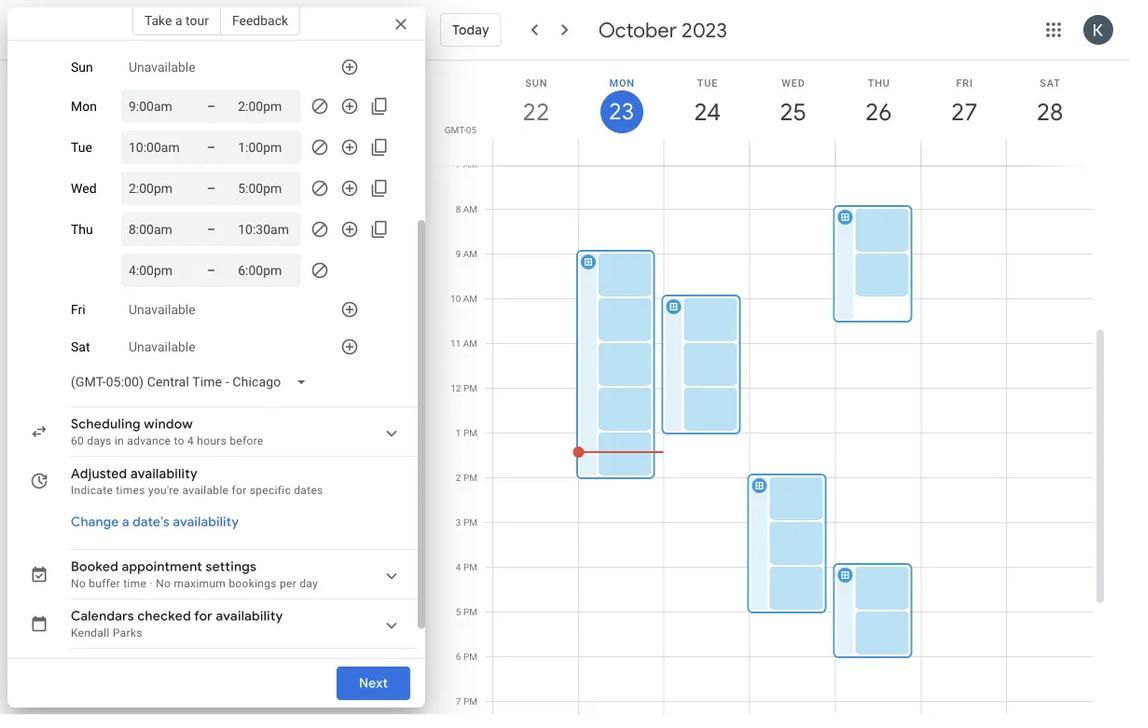 Task type: describe. For each thing, give the bounding box(es) containing it.
sat for sat
[[71, 339, 90, 355]]

thu 26
[[864, 77, 891, 127]]

fri 27
[[950, 77, 977, 127]]

in
[[115, 435, 124, 448]]

availability inside 'adjusted availability indicate times you're available for specific dates'
[[131, 465, 198, 482]]

9
[[456, 249, 461, 260]]

next button
[[337, 661, 410, 706]]

End time on Thursdays text field
[[238, 218, 294, 241]]

mon 23
[[608, 77, 635, 126]]

wednesday, october 25 element
[[772, 90, 815, 133]]

28
[[1036, 97, 1062, 127]]

5 pm
[[456, 607, 478, 618]]

22
[[522, 97, 548, 127]]

24
[[693, 97, 720, 127]]

pm for 4 pm
[[464, 562, 478, 573]]

pm for 2 pm
[[464, 472, 478, 484]]

– for wed
[[207, 180, 216, 196]]

scheduling
[[71, 416, 141, 433]]

grid containing 22
[[433, 61, 1108, 715]]

10
[[451, 293, 461, 305]]

2 pm
[[456, 472, 478, 484]]

·
[[150, 577, 153, 590]]

saturday, october 28 element
[[1029, 90, 1072, 133]]

day
[[300, 577, 318, 590]]

pm for 6 pm
[[464, 651, 478, 663]]

pm for 7 pm
[[464, 696, 478, 707]]

7 am
[[456, 159, 478, 170]]

booked
[[71, 559, 119, 575]]

advance
[[127, 435, 171, 448]]

wed for wed 25
[[782, 77, 806, 89]]

adjusted availability indicate times you're available for specific dates
[[71, 465, 323, 497]]

11 am
[[451, 338, 478, 349]]

for inside 'adjusted availability indicate times you're available for specific dates'
[[232, 484, 247, 497]]

bookings
[[229, 577, 277, 590]]

gmt-05
[[445, 124, 477, 135]]

hours
[[197, 435, 227, 448]]

pm for 12 pm
[[464, 383, 478, 394]]

25 column header
[[750, 61, 836, 166]]

26 column header
[[835, 61, 922, 166]]

End time on Thursdays text field
[[238, 259, 294, 282]]

5
[[456, 607, 461, 618]]

thu for thu 26
[[868, 77, 891, 89]]

take
[[144, 13, 172, 28]]

1 no from the left
[[71, 577, 86, 590]]

22 column header
[[492, 61, 579, 166]]

appointment
[[122, 559, 202, 575]]

thu for thu
[[71, 222, 93, 237]]

wed 25
[[779, 77, 806, 127]]

8
[[456, 204, 461, 215]]

9 am
[[456, 249, 478, 260]]

sat 28
[[1036, 77, 1062, 127]]

before
[[230, 435, 264, 448]]

october
[[599, 17, 677, 43]]

23 column header
[[578, 61, 665, 166]]

2 no from the left
[[156, 577, 171, 590]]

3 pm
[[456, 517, 478, 528]]

7 for 7 pm
[[456, 696, 461, 707]]

checked
[[137, 608, 191, 625]]

sun for sun
[[71, 59, 93, 75]]

sun for sun 22
[[525, 77, 548, 89]]

available
[[182, 484, 229, 497]]

calendar color, event color image
[[120, 653, 161, 686]]

for inside calendars checked for availability kendall parks
[[194, 608, 213, 625]]

you're
[[148, 484, 179, 497]]

change
[[71, 514, 119, 531]]

7 for 7 am
[[456, 159, 461, 170]]

6 pm
[[456, 651, 478, 663]]

adjusted
[[71, 465, 127, 482]]

am for 7 am
[[463, 159, 478, 170]]

take a tour
[[144, 13, 209, 28]]

8 am
[[456, 204, 478, 215]]

tue for tue 24
[[697, 77, 718, 89]]

days
[[87, 435, 112, 448]]

gmt-
[[445, 124, 466, 135]]

28 column header
[[1007, 61, 1093, 166]]

2023
[[682, 17, 727, 43]]

wed for wed
[[71, 181, 97, 196]]

kendall
[[71, 627, 110, 640]]

am for 11 am
[[463, 338, 478, 349]]

sun 22
[[522, 77, 548, 127]]

scheduling window 60 days in advance to 4 hours before
[[71, 416, 264, 448]]

times
[[116, 484, 145, 497]]

monday, october 23, today element
[[600, 90, 643, 133]]

Start time on Wednesdays text field
[[129, 177, 185, 200]]

october 2023
[[599, 17, 727, 43]]

tuesday, october 24 element
[[686, 90, 729, 133]]

friday, october 27 element
[[943, 90, 986, 133]]

today
[[452, 21, 489, 38]]

1 pm
[[456, 428, 478, 439]]

24 column header
[[664, 61, 750, 166]]

– for tue
[[207, 139, 216, 155]]

time
[[123, 577, 147, 590]]

feedback button
[[221, 6, 300, 35]]

Start time on Mondays text field
[[129, 95, 185, 118]]

7 pm
[[456, 696, 478, 707]]

27
[[950, 97, 977, 127]]



Task type: locate. For each thing, give the bounding box(es) containing it.
pm right 2
[[464, 472, 478, 484]]

a left date's
[[122, 514, 129, 531]]

1 vertical spatial 4
[[456, 562, 461, 573]]

12
[[451, 383, 461, 394]]

3 am from the top
[[463, 249, 478, 260]]

0 vertical spatial 7
[[456, 159, 461, 170]]

7 down gmt-05
[[456, 159, 461, 170]]

– right start time on tuesdays text field
[[207, 139, 216, 155]]

8 pm from the top
[[464, 696, 478, 707]]

7 pm from the top
[[464, 651, 478, 663]]

1 vertical spatial 7
[[456, 696, 461, 707]]

– left end time on thursdays text field
[[207, 263, 216, 278]]

buffer
[[89, 577, 120, 590]]

2 – from the top
[[207, 139, 216, 155]]

fri for fri
[[71, 302, 86, 317]]

fri inside fri 27
[[956, 77, 974, 89]]

tue up tuesday, october 24 'element'
[[697, 77, 718, 89]]

tue
[[697, 77, 718, 89], [71, 140, 92, 155]]

6 pm from the top
[[464, 607, 478, 618]]

26
[[864, 97, 891, 127]]

25
[[779, 97, 805, 127]]

3 pm from the top
[[464, 472, 478, 484]]

no right ·
[[156, 577, 171, 590]]

am for 10 am
[[463, 293, 478, 305]]

feedback
[[232, 13, 288, 28]]

calendars checked for availability kendall parks
[[71, 608, 283, 640]]

12 pm
[[451, 383, 478, 394]]

4 up 5
[[456, 562, 461, 573]]

today button
[[440, 7, 502, 52]]

1
[[456, 428, 461, 439]]

4 am from the top
[[463, 293, 478, 305]]

2 unavailable from the top
[[129, 302, 196, 317]]

wed left start time on wednesdays text box on the left of page
[[71, 181, 97, 196]]

grid
[[433, 61, 1108, 715]]

date's
[[133, 514, 170, 531]]

1 – from the top
[[207, 98, 216, 114]]

1 horizontal spatial tue
[[697, 77, 718, 89]]

mon left the start time on mondays text field
[[71, 99, 97, 114]]

1 vertical spatial fri
[[71, 302, 86, 317]]

thursday, october 26 element
[[857, 90, 900, 133]]

23
[[608, 97, 634, 126]]

for left specific
[[232, 484, 247, 497]]

indicate
[[71, 484, 113, 497]]

0 vertical spatial tue
[[697, 77, 718, 89]]

change a date's availability
[[71, 514, 239, 531]]

a inside button
[[122, 514, 129, 531]]

4 – from the top
[[207, 222, 216, 237]]

maximum
[[174, 577, 226, 590]]

pm right 6 on the bottom of the page
[[464, 651, 478, 663]]

am right 8
[[463, 204, 478, 215]]

4 right to
[[187, 435, 194, 448]]

11
[[451, 338, 461, 349]]

1 unavailable from the top
[[129, 59, 196, 75]]

1 horizontal spatial wed
[[782, 77, 806, 89]]

End time on Tuesdays text field
[[238, 136, 294, 159]]

unavailable for fri
[[129, 302, 196, 317]]

pm for 1 pm
[[464, 428, 478, 439]]

1 horizontal spatial for
[[232, 484, 247, 497]]

0 horizontal spatial fri
[[71, 302, 86, 317]]

60
[[71, 435, 84, 448]]

4 pm
[[456, 562, 478, 573]]

4
[[187, 435, 194, 448], [456, 562, 461, 573]]

a for change
[[122, 514, 129, 531]]

6
[[456, 651, 461, 663]]

5 am from the top
[[463, 338, 478, 349]]

1 vertical spatial tue
[[71, 140, 92, 155]]

1 horizontal spatial sat
[[1040, 77, 1061, 89]]

0 horizontal spatial thu
[[71, 222, 93, 237]]

pm right 12
[[464, 383, 478, 394]]

tue 24
[[693, 77, 720, 127]]

0 horizontal spatial a
[[122, 514, 129, 531]]

27 column header
[[921, 61, 1007, 166]]

0 vertical spatial sun
[[71, 59, 93, 75]]

1 horizontal spatial thu
[[868, 77, 891, 89]]

sat
[[1040, 77, 1061, 89], [71, 339, 90, 355]]

per
[[280, 577, 297, 590]]

thu up thursday, october 26 element
[[868, 77, 891, 89]]

mon for mon
[[71, 99, 97, 114]]

– left end time on mondays text box at the top left
[[207, 98, 216, 114]]

pm right 5
[[464, 607, 478, 618]]

0 horizontal spatial 4
[[187, 435, 194, 448]]

4 inside scheduling window 60 days in advance to 4 hours before
[[187, 435, 194, 448]]

0 vertical spatial for
[[232, 484, 247, 497]]

for
[[232, 484, 247, 497], [194, 608, 213, 625]]

wed inside the wed 25
[[782, 77, 806, 89]]

None field
[[63, 15, 197, 49], [63, 366, 322, 399], [63, 15, 197, 49], [63, 366, 322, 399]]

4 pm from the top
[[464, 517, 478, 528]]

0 horizontal spatial no
[[71, 577, 86, 590]]

availability
[[131, 465, 198, 482], [173, 514, 239, 531], [216, 608, 283, 625]]

0 horizontal spatial tue
[[71, 140, 92, 155]]

Start time on Thursdays text field
[[129, 218, 185, 241]]

sat up scheduling at the bottom of page
[[71, 339, 90, 355]]

booked appointment settings no buffer time · no maximum bookings per day
[[71, 559, 318, 590]]

mon for mon 23
[[609, 77, 635, 89]]

availability for date's
[[173, 514, 239, 531]]

1 horizontal spatial fri
[[956, 77, 974, 89]]

0 vertical spatial wed
[[782, 77, 806, 89]]

pm right "1"
[[464, 428, 478, 439]]

fri for fri 27
[[956, 77, 974, 89]]

pm for 5 pm
[[464, 607, 478, 618]]

– for mon
[[207, 98, 216, 114]]

thu
[[868, 77, 891, 89], [71, 222, 93, 237]]

pm up '5 pm'
[[464, 562, 478, 573]]

availability inside "change a date's availability" button
[[173, 514, 239, 531]]

05
[[466, 124, 477, 135]]

a left tour
[[175, 13, 182, 28]]

2 vertical spatial availability
[[216, 608, 283, 625]]

1 horizontal spatial mon
[[609, 77, 635, 89]]

am
[[463, 159, 478, 170], [463, 204, 478, 215], [463, 249, 478, 260], [463, 293, 478, 305], [463, 338, 478, 349]]

1 vertical spatial unavailable
[[129, 302, 196, 317]]

5 pm from the top
[[464, 562, 478, 573]]

0 horizontal spatial for
[[194, 608, 213, 625]]

no down booked
[[71, 577, 86, 590]]

1 horizontal spatial a
[[175, 13, 182, 28]]

– for thu
[[207, 222, 216, 237]]

10 am
[[451, 293, 478, 305]]

unavailable for sun
[[129, 59, 196, 75]]

am for 9 am
[[463, 249, 478, 260]]

1 vertical spatial wed
[[71, 181, 97, 196]]

mon up the 23
[[609, 77, 635, 89]]

fri
[[956, 77, 974, 89], [71, 302, 86, 317]]

5 – from the top
[[207, 263, 216, 278]]

1 vertical spatial mon
[[71, 99, 97, 114]]

dates
[[294, 484, 323, 497]]

1 horizontal spatial sun
[[525, 77, 548, 89]]

0 vertical spatial availability
[[131, 465, 198, 482]]

calendars
[[71, 608, 134, 625]]

2 vertical spatial unavailable
[[129, 339, 196, 355]]

mon inside "mon 23"
[[609, 77, 635, 89]]

availability down available
[[173, 514, 239, 531]]

am down 05
[[463, 159, 478, 170]]

pm down the 6 pm
[[464, 696, 478, 707]]

0 vertical spatial sat
[[1040, 77, 1061, 89]]

to
[[174, 435, 184, 448]]

1 am from the top
[[463, 159, 478, 170]]

Start time on Thursdays text field
[[129, 259, 185, 282]]

mon
[[609, 77, 635, 89], [71, 99, 97, 114]]

a for take
[[175, 13, 182, 28]]

sun
[[71, 59, 93, 75], [525, 77, 548, 89]]

Start time on Tuesdays text field
[[129, 136, 185, 159]]

1 horizontal spatial no
[[156, 577, 171, 590]]

End time on Mondays text field
[[238, 95, 294, 118]]

wed up wednesday, october 25 element at the top of the page
[[782, 77, 806, 89]]

tue left start time on tuesdays text field
[[71, 140, 92, 155]]

next
[[359, 675, 388, 692]]

am right "9"
[[463, 249, 478, 260]]

am right 11
[[463, 338, 478, 349]]

0 vertical spatial a
[[175, 13, 182, 28]]

pm for 3 pm
[[464, 517, 478, 528]]

2 7 from the top
[[456, 696, 461, 707]]

am right the 10
[[463, 293, 478, 305]]

4 inside 'grid'
[[456, 562, 461, 573]]

no
[[71, 577, 86, 590], [156, 577, 171, 590]]

parks
[[113, 627, 142, 640]]

wed
[[782, 77, 806, 89], [71, 181, 97, 196]]

for down maximum
[[194, 608, 213, 625]]

tour
[[186, 13, 209, 28]]

sun inside sun 22
[[525, 77, 548, 89]]

0 vertical spatial mon
[[609, 77, 635, 89]]

unavailable
[[129, 59, 196, 75], [129, 302, 196, 317], [129, 339, 196, 355]]

1 vertical spatial sat
[[71, 339, 90, 355]]

am for 8 am
[[463, 204, 478, 215]]

3 – from the top
[[207, 180, 216, 196]]

a
[[175, 13, 182, 28], [122, 514, 129, 531]]

tue for tue
[[71, 140, 92, 155]]

2 am from the top
[[463, 204, 478, 215]]

– right start time on wednesdays text box on the left of page
[[207, 180, 216, 196]]

7
[[456, 159, 461, 170], [456, 696, 461, 707]]

window
[[144, 416, 193, 433]]

unavailable for sat
[[129, 339, 196, 355]]

1 vertical spatial for
[[194, 608, 213, 625]]

specific
[[250, 484, 291, 497]]

a inside button
[[175, 13, 182, 28]]

2 pm from the top
[[464, 428, 478, 439]]

1 vertical spatial availability
[[173, 514, 239, 531]]

availability for for
[[216, 608, 283, 625]]

2
[[456, 472, 461, 484]]

End time on Wednesdays text field
[[238, 177, 294, 200]]

1 vertical spatial sun
[[525, 77, 548, 89]]

0 horizontal spatial mon
[[71, 99, 97, 114]]

0 vertical spatial unavailable
[[129, 59, 196, 75]]

thu left start time on thursdays text box
[[71, 222, 93, 237]]

change a date's availability button
[[63, 506, 246, 539]]

settings
[[206, 559, 257, 575]]

sat for sat 28
[[1040, 77, 1061, 89]]

1 vertical spatial a
[[122, 514, 129, 531]]

0 vertical spatial 4
[[187, 435, 194, 448]]

sunday, october 22 element
[[515, 90, 558, 133]]

0 vertical spatial fri
[[956, 77, 974, 89]]

availability down bookings in the bottom of the page
[[216, 608, 283, 625]]

thu inside thu 26
[[868, 77, 891, 89]]

–
[[207, 98, 216, 114], [207, 139, 216, 155], [207, 180, 216, 196], [207, 222, 216, 237], [207, 263, 216, 278]]

0 horizontal spatial wed
[[71, 181, 97, 196]]

7 down 6 on the bottom of the page
[[456, 696, 461, 707]]

0 horizontal spatial sun
[[71, 59, 93, 75]]

1 7 from the top
[[456, 159, 461, 170]]

availability up you're on the bottom left of the page
[[131, 465, 198, 482]]

sat up saturday, october 28 element
[[1040, 77, 1061, 89]]

1 horizontal spatial 4
[[456, 562, 461, 573]]

0 vertical spatial thu
[[868, 77, 891, 89]]

– right start time on thursdays text box
[[207, 222, 216, 237]]

take a tour button
[[132, 6, 221, 35]]

1 vertical spatial thu
[[71, 222, 93, 237]]

pm right 3
[[464, 517, 478, 528]]

3
[[456, 517, 461, 528]]

sat inside sat 28
[[1040, 77, 1061, 89]]

tue inside "tue 24"
[[697, 77, 718, 89]]

3 unavailable from the top
[[129, 339, 196, 355]]

pm
[[464, 383, 478, 394], [464, 428, 478, 439], [464, 472, 478, 484], [464, 517, 478, 528], [464, 562, 478, 573], [464, 607, 478, 618], [464, 651, 478, 663], [464, 696, 478, 707]]

0 horizontal spatial sat
[[71, 339, 90, 355]]

1 pm from the top
[[464, 383, 478, 394]]

availability inside calendars checked for availability kendall parks
[[216, 608, 283, 625]]



Task type: vqa. For each thing, say whether or not it's contained in the screenshot.
29
no



